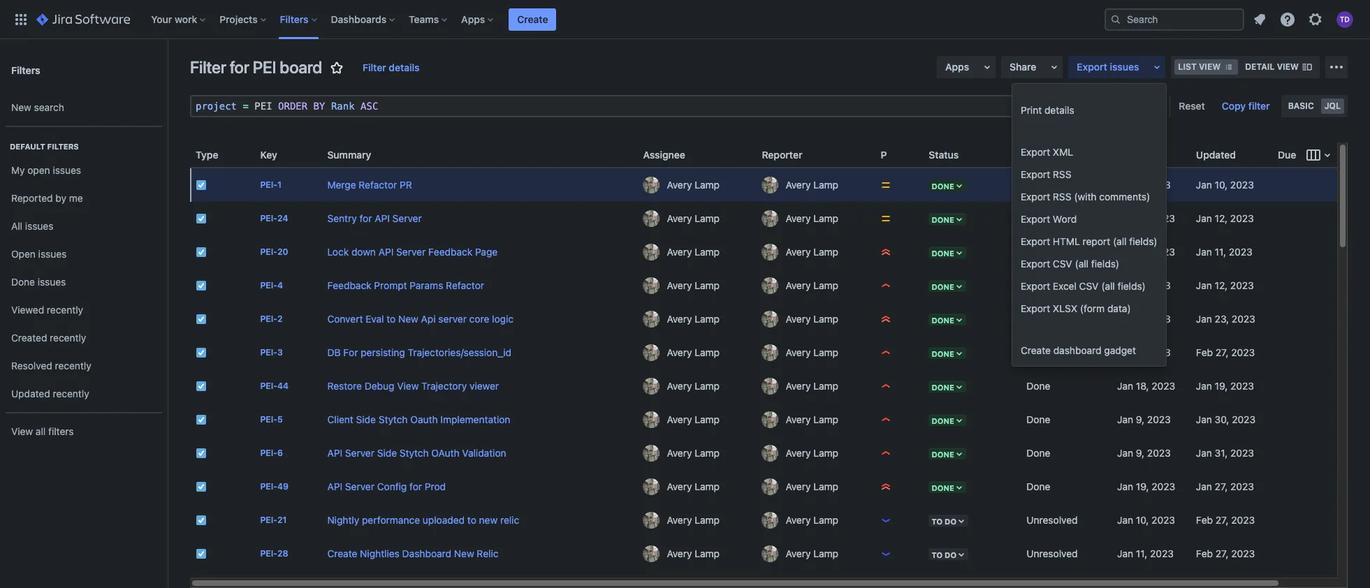 Task type: vqa. For each thing, say whether or not it's contained in the screenshot.
1:53
no



Task type: describe. For each thing, give the bounding box(es) containing it.
0 vertical spatial new
[[11, 101, 31, 113]]

restore debug view trajectory viewer link
[[327, 380, 499, 392]]

sentry for api server
[[327, 212, 422, 224]]

apps button
[[937, 56, 996, 78]]

row containing create nightlies dashboard new relic
[[190, 537, 1370, 571]]

task image for feedback prompt params refactor
[[196, 280, 207, 291]]

27, for jan 19, 2023
[[1215, 481, 1228, 493]]

banner containing your work
[[0, 0, 1370, 39]]

JQL query field
[[191, 96, 1117, 116]]

apps inside button
[[945, 61, 969, 73]]

0 vertical spatial 19,
[[1215, 380, 1228, 392]]

jan 12, 2023 for jan 9, 2023
[[1196, 280, 1254, 291]]

viewed recently
[[11, 304, 83, 316]]

pei- for restore debug view trajectory viewer
[[260, 381, 277, 392]]

xml
[[1053, 146, 1073, 158]]

api right down
[[379, 246, 394, 258]]

export word link
[[1013, 208, 1166, 231]]

done for convert eval to new api server core logic
[[1027, 313, 1051, 325]]

recently for created recently
[[50, 332, 86, 344]]

order
[[278, 101, 308, 112]]

high image for jan 12, 2023
[[881, 280, 892, 291]]

search
[[34, 101, 64, 113]]

my open issues link
[[6, 157, 162, 184]]

1 horizontal spatial csv
[[1079, 280, 1099, 292]]

drag column image for due date
[[1272, 146, 1289, 163]]

27, for jan 9, 2023
[[1216, 347, 1229, 358]]

pei- for convert eval to new api server core logic
[[260, 314, 277, 325]]

feb 27, 2023 for jan 11, 2023
[[1196, 548, 1255, 560]]

issues element
[[190, 143, 1370, 588]]

export for export issues
[[1077, 61, 1108, 73]]

pei-6 link
[[260, 448, 283, 459]]

nightly performance uploaded to new relic
[[327, 514, 519, 526]]

merge
[[327, 179, 356, 191]]

convert eval to new api server core logic link
[[327, 313, 514, 325]]

jan 9, 2023 for jan 23, 2023
[[1117, 313, 1171, 325]]

export for export rss (with comments)
[[1021, 191, 1050, 203]]

nightly
[[327, 514, 359, 526]]

feedback prompt params refactor
[[327, 280, 484, 291]]

export for export word
[[1021, 213, 1050, 225]]

oauth
[[410, 414, 438, 426]]

done for client side stytch oauth implementation
[[1027, 414, 1051, 426]]

=
[[243, 101, 249, 112]]

export html report (all fields) link
[[1013, 231, 1166, 253]]

drag column image for key
[[255, 146, 271, 163]]

export excel csv (all fields)
[[1021, 280, 1146, 292]]

12, for jan 9, 2023
[[1215, 280, 1228, 291]]

projects button
[[215, 8, 272, 30]]

highest image for jan 10, 2023
[[881, 247, 892, 258]]

search image
[[1110, 14, 1122, 25]]

jan 18, 2023
[[1117, 380, 1176, 392]]

create dashboard gadget button
[[1013, 340, 1166, 362]]

viewed
[[11, 304, 44, 316]]

pei-21 link
[[260, 515, 287, 526]]

export for export html report (all fields)
[[1021, 235, 1050, 247]]

(all for csv
[[1101, 280, 1115, 292]]

9, for jan 23, 2023
[[1136, 313, 1145, 325]]

0 horizontal spatial filters
[[11, 64, 40, 76]]

all issues
[[11, 220, 53, 232]]

jan 9, 2023 for jan 30, 2023
[[1117, 414, 1171, 426]]

13 row from the top
[[190, 571, 1370, 588]]

1 horizontal spatial 11,
[[1215, 246, 1226, 258]]

pei-5
[[260, 415, 283, 425]]

0 vertical spatial to
[[387, 313, 396, 325]]

oauth
[[431, 447, 460, 459]]

open issues link
[[6, 240, 162, 268]]

unresolved for jan 10, 2023
[[1027, 514, 1078, 526]]

0 horizontal spatial 19,
[[1136, 481, 1149, 493]]

assignee button
[[638, 145, 708, 165]]

updated button
[[1191, 145, 1258, 165]]

fields) for csv
[[1118, 280, 1146, 292]]

issues inside my open issues link
[[53, 164, 81, 176]]

jan 10, 2023 for jan 12, 2023
[[1117, 212, 1175, 224]]

merge refactor pr
[[327, 179, 412, 191]]

row containing lock down api server feedback page
[[190, 235, 1370, 269]]

1 vertical spatial jan 19, 2023
[[1117, 481, 1175, 493]]

30,
[[1215, 414, 1229, 426]]

1 vertical spatial to
[[467, 514, 476, 526]]

resolved
[[11, 360, 52, 371]]

(with
[[1074, 191, 1097, 203]]

assignee
[[643, 148, 685, 160]]

done inside default filters group
[[11, 276, 35, 288]]

my
[[11, 164, 25, 176]]

1 vertical spatial fields)
[[1091, 258, 1120, 270]]

implementation
[[440, 414, 510, 426]]

api server config for prod
[[327, 481, 446, 493]]

convert eval to new api server core logic
[[327, 313, 514, 325]]

pei-4 link
[[260, 281, 283, 291]]

rss for export rss
[[1053, 168, 1072, 180]]

create nightlies dashboard new relic link
[[327, 548, 499, 560]]

merge refactor pr link
[[327, 179, 412, 191]]

row containing client side stytch oauth implementation
[[190, 403, 1370, 437]]

resolution button
[[1021, 145, 1098, 165]]

basic
[[1288, 101, 1314, 111]]

relic
[[477, 548, 499, 560]]

9, for jan 12, 2023
[[1136, 280, 1145, 291]]

export rss link
[[1013, 164, 1166, 186]]

23,
[[1215, 313, 1229, 325]]

reset button
[[1171, 95, 1214, 117]]

comments)
[[1099, 191, 1150, 203]]

db for persisting trajectories/session_id
[[327, 347, 512, 358]]

pei- for db for persisting trajectories/session_id
[[260, 348, 277, 358]]

server up feedback prompt params refactor
[[396, 246, 426, 258]]

jan 10, 2023 for jan 11, 2023
[[1117, 246, 1175, 258]]

task image for api server side stytch oauth validation
[[196, 448, 207, 459]]

pei-28
[[260, 549, 288, 559]]

3
[[277, 348, 283, 358]]

open issues
[[11, 248, 67, 260]]

pei for =
[[255, 101, 272, 112]]

trajectories/session_id
[[408, 347, 512, 358]]

board icon image
[[1305, 147, 1322, 164]]

updated for updated recently
[[11, 388, 50, 399]]

resolved recently
[[11, 360, 91, 371]]

for
[[343, 347, 358, 358]]

feb for jan 11, 2023
[[1196, 548, 1213, 560]]

row containing feedback prompt params refactor
[[190, 269, 1370, 303]]

pei- for nightly performance uploaded to new relic
[[260, 515, 277, 526]]

pei-24
[[260, 213, 288, 224]]

6
[[277, 448, 283, 459]]

28
[[277, 549, 288, 559]]

reporter
[[762, 148, 803, 160]]

unresolved for jan 11, 2023
[[1027, 548, 1078, 560]]

task image for create nightlies dashboard new relic
[[196, 549, 207, 560]]

pei for for
[[253, 57, 276, 77]]

export for export rss
[[1021, 168, 1050, 180]]

by
[[55, 192, 66, 204]]

task image for client side stytch oauth implementation
[[196, 414, 207, 426]]

your work
[[151, 13, 197, 25]]

issues for all issues
[[25, 220, 53, 232]]

highest image
[[881, 481, 892, 493]]

report
[[1083, 235, 1110, 247]]

done for db for persisting trajectories/session_id
[[1027, 347, 1051, 358]]

api down merge refactor pr link
[[375, 212, 390, 224]]

group containing export xml
[[1013, 137, 1166, 324]]

jan 23, 2023
[[1196, 313, 1256, 325]]

row containing sentry for api server
[[190, 202, 1370, 235]]

lock down api server feedback page link
[[327, 246, 498, 258]]

medium image for jan 9, 2023
[[881, 180, 892, 191]]

export csv (all fields) link
[[1013, 253, 1166, 275]]

1 vertical spatial filters
[[48, 425, 74, 437]]

0 horizontal spatial 11,
[[1136, 548, 1148, 560]]

client side stytch oauth implementation
[[327, 414, 510, 426]]

sentry
[[327, 212, 357, 224]]

pei-1 link
[[260, 180, 282, 190]]

9, for feb 27, 2023
[[1136, 347, 1145, 358]]

due date button
[[1272, 145, 1342, 165]]

details for print details
[[1045, 104, 1075, 116]]

10, for feb 27, 2023
[[1136, 514, 1149, 526]]

export xlsx (form data) link
[[1013, 298, 1166, 320]]

lock
[[327, 246, 349, 258]]

27, for jan 10, 2023
[[1216, 514, 1229, 526]]

jan 9, 2023 for jan 31, 2023
[[1117, 447, 1171, 459]]

export xlsx (form data)
[[1021, 303, 1131, 314]]

jan 9, 2023 for feb 27, 2023
[[1117, 347, 1171, 358]]

logic
[[492, 313, 514, 325]]

done for api server side stytch oauth validation
[[1027, 447, 1051, 459]]

0 horizontal spatial jan 11, 2023
[[1117, 548, 1174, 560]]

server down client
[[345, 447, 375, 459]]

jan 12, 2023 for jan 10, 2023
[[1196, 212, 1254, 224]]

api up nightly
[[327, 481, 342, 493]]

star filter for pei board image
[[328, 59, 345, 76]]

44
[[277, 381, 289, 392]]

teams
[[409, 13, 439, 25]]

resolved recently link
[[6, 352, 162, 380]]

task image for api server config for prod
[[196, 481, 207, 493]]

api server side stytch oauth validation link
[[327, 447, 506, 459]]

low image
[[881, 549, 892, 560]]

convert
[[327, 313, 363, 325]]

10, for jan 12, 2023
[[1136, 212, 1149, 224]]

default filters group
[[6, 127, 162, 412]]

create for create dashboard gadget
[[1021, 345, 1051, 356]]

summary
[[327, 148, 371, 160]]

share
[[1010, 61, 1037, 73]]

type button
[[190, 145, 241, 165]]

import and bulk change issues; go back to the old issue search image
[[1328, 59, 1345, 75]]

2 horizontal spatial for
[[410, 481, 422, 493]]

0 vertical spatial csv
[[1053, 258, 1072, 270]]

board
[[280, 57, 322, 77]]



Task type: locate. For each thing, give the bounding box(es) containing it.
pei inside jql query field
[[255, 101, 272, 112]]

pei- down the pei-1 link
[[260, 213, 277, 224]]

6 row from the top
[[190, 336, 1370, 370]]

new
[[479, 514, 498, 526]]

0 horizontal spatial for
[[230, 57, 249, 77]]

side up api server config for prod link
[[377, 447, 397, 459]]

sort in ascending order image right status
[[964, 149, 976, 160]]

8 row from the top
[[190, 403, 1370, 437]]

1 vertical spatial updated
[[11, 388, 50, 399]]

9, for jan 30, 2023
[[1136, 414, 1145, 426]]

sort in ascending order image for assignee
[[691, 149, 702, 160]]

1 vertical spatial rss
[[1053, 191, 1072, 203]]

0 vertical spatial fields)
[[1129, 235, 1158, 247]]

pei- up pei-3
[[260, 314, 277, 325]]

view right debug
[[397, 380, 419, 392]]

1 feb 27, 2023 from the top
[[1196, 347, 1255, 358]]

medium image down "p"
[[881, 180, 892, 191]]

updated for updated
[[1196, 148, 1236, 160]]

10,
[[1215, 179, 1228, 191], [1136, 212, 1149, 224], [1136, 246, 1149, 258], [1136, 514, 1149, 526]]

updated right sort in ascending order image
[[1196, 148, 1236, 160]]

resolution
[[1027, 148, 1076, 160]]

jql
[[1325, 101, 1341, 111]]

rss for export rss (with comments)
[[1053, 191, 1072, 203]]

1 vertical spatial new
[[398, 313, 418, 325]]

feedback left page
[[428, 246, 473, 258]]

8 pei- from the top
[[260, 415, 277, 425]]

server down pr
[[392, 212, 422, 224]]

pei- for create nightlies dashboard new relic
[[260, 549, 277, 559]]

feb for jan 10, 2023
[[1196, 514, 1213, 526]]

view all filters
[[11, 425, 74, 437]]

view inside 'row'
[[397, 380, 419, 392]]

appswitcher icon image
[[13, 11, 29, 28]]

reported
[[11, 192, 53, 204]]

uploaded
[[423, 514, 465, 526]]

validation
[[462, 447, 506, 459]]

2 view from the left
[[1277, 61, 1299, 72]]

jan 9, 2023
[[1117, 179, 1171, 191], [1117, 280, 1171, 291], [1117, 313, 1171, 325], [1117, 347, 1171, 358], [1117, 414, 1171, 426], [1117, 447, 1171, 459]]

excel
[[1053, 280, 1077, 292]]

27, for jan 11, 2023
[[1216, 548, 1229, 560]]

0 horizontal spatial sort in ascending order image
[[691, 149, 702, 160]]

pei- up pei-2
[[260, 281, 277, 291]]

drag column image for assignee
[[638, 146, 654, 163]]

unresolved
[[1027, 514, 1078, 526], [1027, 548, 1078, 560]]

0 horizontal spatial refactor
[[359, 179, 397, 191]]

pei- for merge refactor pr
[[260, 180, 277, 190]]

5 task image from the top
[[196, 381, 207, 392]]

9, for jan 10, 2023
[[1136, 179, 1145, 191]]

details inside "link"
[[1045, 104, 1075, 116]]

pei-3
[[260, 348, 283, 358]]

jan 12, 2023 down updated button
[[1196, 212, 1254, 224]]

updated inside updated recently link
[[11, 388, 50, 399]]

export html report (all fields)
[[1021, 235, 1158, 247]]

view for detail view
[[1277, 61, 1299, 72]]

1 vertical spatial feedback
[[327, 280, 371, 291]]

drag column image left status
[[875, 146, 892, 163]]

project = pei order by rank asc
[[196, 101, 378, 112]]

create inside button
[[517, 13, 548, 25]]

1 medium image from the top
[[881, 180, 892, 191]]

copy
[[1222, 100, 1246, 112]]

0 horizontal spatial new
[[11, 101, 31, 113]]

(all right report
[[1113, 235, 1127, 247]]

sort in ascending order image right assignee on the top of page
[[691, 149, 702, 160]]

api down client
[[327, 447, 342, 459]]

4 pei- from the top
[[260, 281, 277, 291]]

2 vertical spatial new
[[454, 548, 474, 560]]

1 sort in ascending order image from the left
[[691, 149, 702, 160]]

recently up the created recently
[[47, 304, 83, 316]]

drag column image right sort in ascending order image
[[1191, 146, 1207, 163]]

4 task image from the top
[[196, 347, 207, 358]]

2 horizontal spatial create
[[1021, 345, 1051, 356]]

recently for viewed recently
[[47, 304, 83, 316]]

1 vertical spatial jan 12, 2023
[[1196, 280, 1254, 291]]

create
[[517, 13, 548, 25], [1021, 345, 1051, 356], [327, 548, 357, 560]]

2 task image from the top
[[196, 213, 207, 224]]

filter for filter details
[[363, 62, 386, 74]]

export rss (with comments) link
[[1013, 186, 1166, 208]]

(all for report
[[1113, 235, 1127, 247]]

3 feb from the top
[[1196, 548, 1213, 560]]

1 vertical spatial filters
[[11, 64, 40, 76]]

filters inside popup button
[[280, 13, 309, 25]]

updated down resolved
[[11, 388, 50, 399]]

export rss
[[1021, 168, 1072, 180]]

0 horizontal spatial filter
[[190, 57, 226, 77]]

0 vertical spatial task image
[[196, 247, 207, 258]]

for for filter
[[230, 57, 249, 77]]

task image for sentry for api server
[[196, 213, 207, 224]]

2 9, from the top
[[1136, 280, 1145, 291]]

feedback
[[428, 246, 473, 258], [327, 280, 371, 291]]

drag column image for type
[[190, 146, 207, 163]]

avery
[[667, 179, 692, 191], [786, 179, 811, 191], [667, 212, 692, 224], [786, 212, 811, 224], [667, 246, 692, 258], [786, 246, 811, 258], [667, 280, 692, 291], [786, 280, 811, 291], [667, 313, 692, 325], [786, 313, 811, 325], [667, 347, 692, 358], [786, 347, 811, 358], [667, 380, 692, 392], [786, 380, 811, 392], [667, 414, 692, 426], [786, 414, 811, 426], [667, 447, 692, 459], [786, 447, 811, 459], [667, 481, 692, 493], [786, 481, 811, 493], [667, 514, 692, 526], [786, 514, 811, 526], [667, 548, 692, 560], [786, 548, 811, 560]]

for up =
[[230, 57, 249, 77]]

create inside 'row'
[[327, 548, 357, 560]]

1 task image from the top
[[196, 247, 207, 258]]

12, down updated button
[[1215, 212, 1228, 224]]

high image
[[881, 280, 892, 291], [881, 381, 892, 392], [881, 414, 892, 426], [881, 448, 892, 459]]

drag column image inside due date button
[[1272, 146, 1289, 163]]

feedback up the 'convert'
[[327, 280, 371, 291]]

1 highest image from the top
[[881, 247, 892, 258]]

view left all
[[11, 425, 33, 437]]

(form
[[1080, 303, 1105, 314]]

6 jan 9, 2023 from the top
[[1117, 447, 1171, 459]]

1 vertical spatial details
[[1045, 104, 1075, 116]]

create right apps dropdown button
[[517, 13, 548, 25]]

2 jan 12, 2023 from the top
[[1196, 280, 1254, 291]]

fields) right report
[[1129, 235, 1158, 247]]

0 vertical spatial view
[[397, 380, 419, 392]]

1 unresolved from the top
[[1027, 514, 1078, 526]]

12 pei- from the top
[[260, 549, 277, 559]]

2 row from the top
[[190, 202, 1370, 235]]

pei- for client side stytch oauth implementation
[[260, 415, 277, 425]]

2 vertical spatial feb 27, 2023
[[1196, 548, 1255, 560]]

filter for filter for pei board
[[190, 57, 226, 77]]

0 vertical spatial feb
[[1196, 347, 1213, 358]]

2 feb 27, 2023 from the top
[[1196, 514, 1255, 526]]

pei- up pei-5
[[260, 381, 277, 392]]

0 horizontal spatial view
[[1199, 61, 1221, 72]]

for left "prod"
[[410, 481, 422, 493]]

1 vertical spatial unresolved
[[1027, 548, 1078, 560]]

0 vertical spatial feb 27, 2023
[[1196, 347, 1255, 358]]

me
[[69, 192, 83, 204]]

fields) for report
[[1129, 235, 1158, 247]]

open share dialog image
[[1046, 59, 1063, 75]]

new for convert
[[398, 313, 418, 325]]

1 pei- from the top
[[260, 180, 277, 190]]

row containing restore debug view trajectory viewer
[[190, 370, 1370, 403]]

recently down created recently link
[[55, 360, 91, 371]]

12 row from the top
[[190, 537, 1370, 571]]

create left dashboard
[[1021, 345, 1051, 356]]

refactor
[[359, 179, 397, 191], [446, 280, 484, 291]]

2 pei- from the top
[[260, 213, 277, 224]]

1 vertical spatial 12,
[[1215, 280, 1228, 291]]

view right list
[[1199, 61, 1221, 72]]

task image
[[196, 180, 207, 191], [196, 213, 207, 224], [196, 280, 207, 291], [196, 347, 207, 358], [196, 381, 207, 392], [196, 414, 207, 426], [196, 448, 207, 459], [196, 481, 207, 493], [196, 515, 207, 526], [196, 549, 207, 560]]

for right sentry
[[360, 212, 372, 224]]

0 horizontal spatial apps
[[461, 13, 485, 25]]

updated recently link
[[6, 380, 162, 408]]

pei-4
[[260, 281, 283, 291]]

1 vertical spatial create
[[1021, 345, 1051, 356]]

1 horizontal spatial updated
[[1196, 148, 1236, 160]]

1 horizontal spatial side
[[377, 447, 397, 459]]

1 vertical spatial medium image
[[881, 213, 892, 224]]

6 task image from the top
[[196, 414, 207, 426]]

4 jan 9, 2023 from the top
[[1117, 347, 1171, 358]]

pei- up pei-4 link
[[260, 247, 277, 257]]

pei- for sentry for api server
[[260, 213, 277, 224]]

0 horizontal spatial updated
[[11, 388, 50, 399]]

1 vertical spatial stytch
[[400, 447, 429, 459]]

rss up word
[[1053, 191, 1072, 203]]

pei-2 link
[[260, 314, 283, 325]]

1 jan 9, 2023 from the top
[[1117, 179, 1171, 191]]

issues inside the done issues link
[[38, 276, 66, 288]]

1 row from the top
[[190, 168, 1370, 202]]

0 vertical spatial jan 11, 2023
[[1196, 246, 1253, 258]]

2 horizontal spatial new
[[454, 548, 474, 560]]

details for filter details
[[389, 62, 420, 74]]

drag column image inside updated button
[[1191, 146, 1207, 163]]

highest image
[[881, 247, 892, 258], [881, 314, 892, 325]]

export xml
[[1021, 146, 1073, 158]]

1 jan 12, 2023 from the top
[[1196, 212, 1254, 224]]

8 task image from the top
[[196, 481, 207, 493]]

done for sentry for api server
[[1027, 212, 1051, 224]]

updated inside updated button
[[1196, 148, 1236, 160]]

3 pei- from the top
[[260, 247, 277, 257]]

refactor up server
[[446, 280, 484, 291]]

recently down viewed recently link
[[50, 332, 86, 344]]

3 task image from the top
[[196, 280, 207, 291]]

highest image for jan 9, 2023
[[881, 314, 892, 325]]

eval
[[366, 313, 384, 325]]

drag column image inside the type button
[[190, 146, 207, 163]]

recently for updated recently
[[53, 388, 89, 399]]

csv down export csv (all fields) link
[[1079, 280, 1099, 292]]

1 vertical spatial highest image
[[881, 314, 892, 325]]

menu
[[1013, 84, 1166, 366]]

jan 12, 2023 up jan 23, 2023
[[1196, 280, 1254, 291]]

summary button
[[322, 145, 394, 165]]

fields) up data)
[[1118, 280, 1146, 292]]

issues for open issues
[[38, 248, 67, 260]]

help image
[[1279, 11, 1296, 28]]

0 vertical spatial (all
[[1113, 235, 1127, 247]]

1 horizontal spatial jan 11, 2023
[[1196, 246, 1253, 258]]

create dashboard gadget
[[1021, 345, 1136, 356]]

0 vertical spatial updated
[[1196, 148, 1236, 160]]

medium image down p "button" on the right top
[[881, 213, 892, 224]]

pei- down pei-21 link
[[260, 549, 277, 559]]

pei left board
[[253, 57, 276, 77]]

1 horizontal spatial create
[[517, 13, 548, 25]]

1 high image from the top
[[881, 280, 892, 291]]

9 row from the top
[[190, 437, 1370, 470]]

row
[[190, 168, 1370, 202], [190, 202, 1370, 235], [190, 235, 1370, 269], [190, 269, 1370, 303], [190, 303, 1370, 336], [190, 336, 1370, 370], [190, 370, 1370, 403], [190, 403, 1370, 437], [190, 437, 1370, 470], [190, 470, 1370, 504], [190, 504, 1370, 537], [190, 537, 1370, 571], [190, 571, 1370, 588]]

0 horizontal spatial view
[[11, 425, 33, 437]]

0 vertical spatial 11,
[[1215, 246, 1226, 258]]

1 horizontal spatial filters
[[280, 13, 309, 25]]

banner
[[0, 0, 1370, 39]]

recently down resolved recently link
[[53, 388, 89, 399]]

export rss (with comments)
[[1021, 191, 1150, 203]]

pei- up pei-6 link
[[260, 415, 277, 425]]

0 vertical spatial jan 19, 2023
[[1196, 380, 1254, 392]]

sidebar navigation image
[[152, 56, 183, 84]]

feb 27, 2023 for jan 10, 2023
[[1196, 514, 1255, 526]]

pei-44 link
[[260, 381, 289, 392]]

updated recently
[[11, 388, 89, 399]]

7 row from the top
[[190, 370, 1370, 403]]

pei- for api server config for prod
[[260, 482, 277, 492]]

issues inside all issues link
[[25, 220, 53, 232]]

db
[[327, 347, 341, 358]]

pei- down key
[[260, 180, 277, 190]]

recently
[[47, 304, 83, 316], [50, 332, 86, 344], [55, 360, 91, 371], [53, 388, 89, 399]]

for for sentry
[[360, 212, 372, 224]]

0 vertical spatial jan 12, 2023
[[1196, 212, 1254, 224]]

new
[[11, 101, 31, 113], [398, 313, 418, 325], [454, 548, 474, 560]]

1 vertical spatial 19,
[[1136, 481, 1149, 493]]

1 drag column image from the left
[[190, 146, 207, 163]]

task image for restore debug view trajectory viewer
[[196, 381, 207, 392]]

high image for jan 19, 2023
[[881, 381, 892, 392]]

export for export xml
[[1021, 146, 1050, 158]]

detail
[[1245, 61, 1275, 72]]

filters up board
[[280, 13, 309, 25]]

new for create
[[454, 548, 474, 560]]

2 drag column image from the left
[[322, 146, 339, 163]]

1 horizontal spatial for
[[360, 212, 372, 224]]

filter
[[1249, 100, 1270, 112]]

drag column image down project at the top left of page
[[190, 146, 207, 163]]

(all up data)
[[1101, 280, 1115, 292]]

1 vertical spatial (all
[[1075, 258, 1089, 270]]

create button
[[509, 8, 557, 30]]

issues for export issues
[[1110, 61, 1139, 73]]

your profile and settings image
[[1337, 11, 1354, 28]]

drag column image inside reporter button
[[756, 146, 773, 163]]

sort in ascending order image
[[1160, 149, 1171, 160]]

4 9, from the top
[[1136, 347, 1145, 358]]

task image for merge refactor pr
[[196, 180, 207, 191]]

apps right teams popup button
[[461, 13, 485, 25]]

1 horizontal spatial view
[[397, 380, 419, 392]]

pei-21
[[260, 515, 287, 526]]

2 medium image from the top
[[881, 213, 892, 224]]

1 vertical spatial refactor
[[446, 280, 484, 291]]

drag column image for reporter
[[756, 146, 773, 163]]

0 vertical spatial side
[[356, 414, 376, 426]]

pei right =
[[255, 101, 272, 112]]

high image
[[881, 347, 892, 358]]

1 vertical spatial jan 11, 2023
[[1117, 548, 1174, 560]]

0 vertical spatial filters
[[280, 13, 309, 25]]

performance
[[362, 514, 420, 526]]

client
[[327, 414, 353, 426]]

5 drag column image from the left
[[1191, 146, 1207, 163]]

share button
[[1001, 56, 1063, 78]]

0 vertical spatial filters
[[47, 142, 79, 151]]

new search link
[[6, 94, 162, 122]]

1 view from the left
[[1199, 61, 1221, 72]]

group
[[1013, 137, 1166, 324]]

done for lock down api server feedback page
[[1027, 246, 1051, 258]]

new search
[[11, 101, 64, 113]]

2 high image from the top
[[881, 381, 892, 392]]

10 pei- from the top
[[260, 482, 277, 492]]

1 horizontal spatial feedback
[[428, 246, 473, 258]]

prod
[[425, 481, 446, 493]]

pei-44
[[260, 381, 289, 392]]

7 pei- from the top
[[260, 381, 277, 392]]

2 jan 9, 2023 from the top
[[1117, 280, 1171, 291]]

dashboards button
[[327, 8, 401, 30]]

teams button
[[405, 8, 453, 30]]

1 9, from the top
[[1136, 179, 1145, 191]]

jan 9, 2023 for jan 12, 2023
[[1117, 280, 1171, 291]]

xlsx
[[1053, 303, 1078, 314]]

filters right all
[[48, 425, 74, 437]]

9 pei- from the top
[[260, 448, 277, 459]]

3 row from the top
[[190, 235, 1370, 269]]

feb
[[1196, 347, 1213, 358], [1196, 514, 1213, 526], [1196, 548, 1213, 560]]

issues for done issues
[[38, 276, 66, 288]]

jan 19, 2023
[[1196, 380, 1254, 392], [1117, 481, 1175, 493]]

11 row from the top
[[190, 504, 1370, 537]]

new left search
[[11, 101, 31, 113]]

row containing merge refactor pr
[[190, 168, 1370, 202]]

issues inside "open issues" link
[[38, 248, 67, 260]]

settings image
[[1307, 11, 1324, 28]]

all
[[11, 220, 22, 232]]

export for export csv (all fields)
[[1021, 258, 1050, 270]]

0 horizontal spatial details
[[389, 62, 420, 74]]

1 vertical spatial side
[[377, 447, 397, 459]]

filter details button
[[354, 57, 428, 79]]

1 horizontal spatial filter
[[363, 62, 386, 74]]

csv up excel
[[1053, 258, 1072, 270]]

(all up export excel csv (all fields)
[[1075, 258, 1089, 270]]

2 feb from the top
[[1196, 514, 1213, 526]]

jira software image
[[36, 11, 130, 28], [36, 11, 130, 28]]

print details link
[[1013, 99, 1166, 122]]

1 vertical spatial feb 27, 2023
[[1196, 514, 1255, 526]]

open export issues dropdown image
[[1149, 59, 1166, 75]]

drag column image inside key button
[[255, 146, 271, 163]]

0 vertical spatial pei
[[253, 57, 276, 77]]

4 high image from the top
[[881, 448, 892, 459]]

pei-
[[260, 180, 277, 190], [260, 213, 277, 224], [260, 247, 277, 257], [260, 281, 277, 291], [260, 314, 277, 325], [260, 348, 277, 358], [260, 381, 277, 392], [260, 415, 277, 425], [260, 448, 277, 459], [260, 482, 277, 492], [260, 515, 277, 526], [260, 549, 277, 559]]

work
[[175, 13, 197, 25]]

1 horizontal spatial 19,
[[1215, 380, 1228, 392]]

medium image
[[881, 180, 892, 191], [881, 213, 892, 224]]

1 rss from the top
[[1053, 168, 1072, 180]]

1 vertical spatial for
[[360, 212, 372, 224]]

server
[[392, 212, 422, 224], [396, 246, 426, 258], [345, 447, 375, 459], [345, 481, 375, 493]]

3 9, from the top
[[1136, 313, 1145, 325]]

pei- down the pei-6
[[260, 482, 277, 492]]

low image
[[881, 515, 892, 526]]

status button
[[923, 145, 981, 165]]

1 drag column image from the left
[[255, 146, 271, 163]]

pei-6
[[260, 448, 283, 459]]

5 pei- from the top
[[260, 314, 277, 325]]

csv
[[1053, 258, 1072, 270], [1079, 280, 1099, 292]]

1 vertical spatial task image
[[196, 314, 207, 325]]

apps inside dropdown button
[[461, 13, 485, 25]]

print details
[[1021, 104, 1075, 116]]

5 9, from the top
[[1136, 414, 1145, 426]]

0 vertical spatial unresolved
[[1027, 514, 1078, 526]]

drag column image inside summary button
[[322, 146, 339, 163]]

2 drag column image from the left
[[638, 146, 654, 163]]

4 drag column image from the left
[[923, 146, 940, 163]]

rank
[[331, 101, 355, 112]]

notifications image
[[1252, 11, 1268, 28]]

export inside 'link'
[[1021, 213, 1050, 225]]

1 horizontal spatial apps
[[945, 61, 969, 73]]

1 task image from the top
[[196, 180, 207, 191]]

recently for resolved recently
[[55, 360, 91, 371]]

pei
[[253, 57, 276, 77], [255, 101, 272, 112]]

open
[[11, 248, 36, 260]]

filter up project at the top left of page
[[190, 57, 226, 77]]

jan 27, 2023
[[1196, 481, 1254, 493]]

issues inside export issues button
[[1110, 61, 1139, 73]]

jan 10, 2023
[[1196, 179, 1254, 191], [1117, 212, 1175, 224], [1117, 246, 1175, 258], [1117, 514, 1175, 526]]

api
[[421, 313, 436, 325]]

task image for nightly performance uploaded to new relic
[[196, 515, 207, 526]]

done for feedback prompt params refactor
[[1027, 280, 1051, 291]]

6 9, from the top
[[1136, 447, 1145, 459]]

p button
[[875, 145, 909, 165]]

row containing nightly performance uploaded to new relic
[[190, 504, 1370, 537]]

details down teams
[[389, 62, 420, 74]]

filters up new search
[[11, 64, 40, 76]]

nightlies
[[360, 548, 400, 560]]

done for restore debug view trajectory viewer
[[1027, 380, 1051, 392]]

side right client
[[356, 414, 376, 426]]

type
[[196, 148, 218, 160]]

drag column image right p "button" on the right top
[[923, 146, 940, 163]]

5 row from the top
[[190, 303, 1370, 336]]

1 horizontal spatial to
[[467, 514, 476, 526]]

4 drag column image from the left
[[1272, 146, 1289, 163]]

view
[[397, 380, 419, 392], [11, 425, 33, 437]]

refactor left pr
[[359, 179, 397, 191]]

feb 27, 2023 for jan 9, 2023
[[1196, 347, 1255, 358]]

0 horizontal spatial jan 19, 2023
[[1117, 481, 1175, 493]]

create nightlies dashboard new relic
[[327, 548, 499, 560]]

api server side stytch oauth validation
[[327, 447, 506, 459]]

10 task image from the top
[[196, 549, 207, 560]]

chevron down icon image
[[1319, 147, 1336, 164]]

1 feb from the top
[[1196, 347, 1213, 358]]

open pluggable items dropdown image
[[979, 59, 996, 75]]

10, for jan 11, 2023
[[1136, 246, 1149, 258]]

0 vertical spatial refactor
[[359, 179, 397, 191]]

filter right star filter for pei board icon
[[363, 62, 386, 74]]

drag column image inside assignee button
[[638, 146, 654, 163]]

0 vertical spatial for
[[230, 57, 249, 77]]

3 jan 9, 2023 from the top
[[1117, 313, 1171, 325]]

export for export xlsx (form data)
[[1021, 303, 1050, 314]]

2 unresolved from the top
[[1027, 548, 1078, 560]]

row containing db for persisting trajectories/session_id
[[190, 336, 1370, 370]]

5 jan 9, 2023 from the top
[[1117, 414, 1171, 426]]

details right "print"
[[1045, 104, 1075, 116]]

1 vertical spatial csv
[[1079, 280, 1099, 292]]

apps left open pluggable items dropdown image
[[945, 61, 969, 73]]

create down nightly
[[327, 548, 357, 560]]

1 horizontal spatial sort in ascending order image
[[964, 149, 976, 160]]

row containing api server side stytch oauth validation
[[190, 437, 1370, 470]]

down
[[351, 246, 376, 258]]

drag column image for p
[[875, 146, 892, 163]]

high image for jan 30, 2023
[[881, 414, 892, 426]]

export inside button
[[1077, 61, 1108, 73]]

details inside popup button
[[389, 62, 420, 74]]

0 horizontal spatial to
[[387, 313, 396, 325]]

export csv (all fields)
[[1021, 258, 1120, 270]]

3 drag column image from the left
[[756, 146, 773, 163]]

my open issues
[[11, 164, 81, 176]]

12, for jan 10, 2023
[[1215, 212, 1228, 224]]

2 vertical spatial feb
[[1196, 548, 1213, 560]]

2 sort in ascending order image from the left
[[964, 149, 976, 160]]

1 horizontal spatial details
[[1045, 104, 1075, 116]]

1 12, from the top
[[1215, 212, 1228, 224]]

2 task image from the top
[[196, 314, 207, 325]]

12, up 23,
[[1215, 280, 1228, 291]]

pei- for feedback prompt params refactor
[[260, 281, 277, 291]]

0 vertical spatial highest image
[[881, 247, 892, 258]]

pei- down pei-2 link
[[260, 348, 277, 358]]

filters up my open issues
[[47, 142, 79, 151]]

2 rss from the top
[[1053, 191, 1072, 203]]

jan 9, 2023 for jan 10, 2023
[[1117, 179, 1171, 191]]

0 vertical spatial rss
[[1053, 168, 1072, 180]]

sentry for api server link
[[327, 212, 422, 224]]

1 vertical spatial view
[[11, 425, 33, 437]]

2 highest image from the top
[[881, 314, 892, 325]]

create for create nightlies dashboard new relic
[[327, 548, 357, 560]]

pei- down pei-5 link
[[260, 448, 277, 459]]

high image for jan 31, 2023
[[881, 448, 892, 459]]

rss down the resolution button
[[1053, 168, 1072, 180]]

debug
[[365, 380, 394, 392]]

to left new
[[467, 514, 476, 526]]

server left config
[[345, 481, 375, 493]]

fields) down report
[[1091, 258, 1120, 270]]

issues
[[1110, 61, 1139, 73], [53, 164, 81, 176], [25, 220, 53, 232], [38, 248, 67, 260], [38, 276, 66, 288]]

2 vertical spatial create
[[327, 548, 357, 560]]

drag column image
[[190, 146, 207, 163], [638, 146, 654, 163], [875, 146, 892, 163], [923, 146, 940, 163], [1191, 146, 1207, 163]]

0 vertical spatial feedback
[[428, 246, 473, 258]]

0 vertical spatial details
[[389, 62, 420, 74]]

10 row from the top
[[190, 470, 1370, 504]]

task image for lock
[[196, 247, 207, 258]]

db for persisting trajectories/session_id link
[[327, 347, 512, 358]]

3 drag column image from the left
[[875, 146, 892, 163]]

create for create
[[517, 13, 548, 25]]

jan 10, 2023 for feb 27, 2023
[[1117, 514, 1175, 526]]

drag column image for status
[[923, 146, 940, 163]]

0 vertical spatial apps
[[461, 13, 485, 25]]

2 vertical spatial (all
[[1101, 280, 1115, 292]]

1
[[277, 180, 282, 190]]

primary element
[[8, 0, 1105, 39]]

7 task image from the top
[[196, 448, 207, 459]]

drag column image
[[255, 146, 271, 163], [322, 146, 339, 163], [756, 146, 773, 163], [1272, 146, 1289, 163]]

Search field
[[1105, 8, 1245, 30]]

sort in ascending order image
[[691, 149, 702, 160], [964, 149, 976, 160]]

asc
[[361, 101, 378, 112]]

2 vertical spatial for
[[410, 481, 422, 493]]

sort in ascending order image for status
[[964, 149, 976, 160]]

1 vertical spatial feb
[[1196, 514, 1213, 526]]

1 horizontal spatial new
[[398, 313, 418, 325]]

11 pei- from the top
[[260, 515, 277, 526]]

medium image for jan 10, 2023
[[881, 213, 892, 224]]

9 task image from the top
[[196, 515, 207, 526]]

row containing api server config for prod
[[190, 470, 1370, 504]]

2 12, from the top
[[1215, 280, 1228, 291]]

to right eval
[[387, 313, 396, 325]]

avery lamp
[[667, 179, 720, 191], [786, 179, 839, 191], [667, 212, 720, 224], [786, 212, 839, 224], [667, 246, 720, 258], [786, 246, 839, 258], [667, 280, 720, 291], [786, 280, 839, 291], [667, 313, 720, 325], [786, 313, 839, 325], [667, 347, 720, 358], [786, 347, 839, 358], [667, 380, 720, 392], [786, 380, 839, 392], [667, 414, 720, 426], [786, 414, 839, 426], [667, 447, 720, 459], [786, 447, 839, 459], [667, 481, 720, 493], [786, 481, 839, 493], [667, 514, 720, 526], [786, 514, 839, 526], [667, 548, 720, 560], [786, 548, 839, 560]]

task image for db for persisting trajectories/session_id
[[196, 347, 207, 358]]

view right detail
[[1277, 61, 1299, 72]]

0 horizontal spatial side
[[356, 414, 376, 426]]

task image
[[196, 247, 207, 258], [196, 314, 207, 325]]

1 horizontal spatial view
[[1277, 61, 1299, 72]]

new left the relic
[[454, 548, 474, 560]]

0 vertical spatial medium image
[[881, 180, 892, 191]]

0 vertical spatial stytch
[[379, 414, 408, 426]]

0 horizontal spatial feedback
[[327, 280, 371, 291]]

filter inside popup button
[[363, 62, 386, 74]]

pei- up the pei-28 link
[[260, 515, 277, 526]]

4 row from the top
[[190, 269, 1370, 303]]

drag column image for updated
[[1191, 146, 1207, 163]]

drag column image inside status button
[[923, 146, 940, 163]]

3 high image from the top
[[881, 414, 892, 426]]

new left api
[[398, 313, 418, 325]]

menu containing print details
[[1013, 84, 1166, 366]]

0 vertical spatial create
[[517, 13, 548, 25]]

9, for jan 31, 2023
[[1136, 447, 1145, 459]]

0 horizontal spatial create
[[327, 548, 357, 560]]

row containing convert eval to new api server core logic
[[190, 303, 1370, 336]]

filters inside group
[[47, 142, 79, 151]]

done for api server config for prod
[[1027, 481, 1051, 493]]

create inside create dashboard gadget button
[[1021, 345, 1051, 356]]

drag column image inside p "button"
[[875, 146, 892, 163]]

6 pei- from the top
[[260, 348, 277, 358]]

pei- for lock down api server feedback page
[[260, 247, 277, 257]]

view for list view
[[1199, 61, 1221, 72]]

pei- for api server side stytch oauth validation
[[260, 448, 277, 459]]

3 feb 27, 2023 from the top
[[1196, 548, 1255, 560]]

drag column image down jql query field on the top of the page
[[638, 146, 654, 163]]



